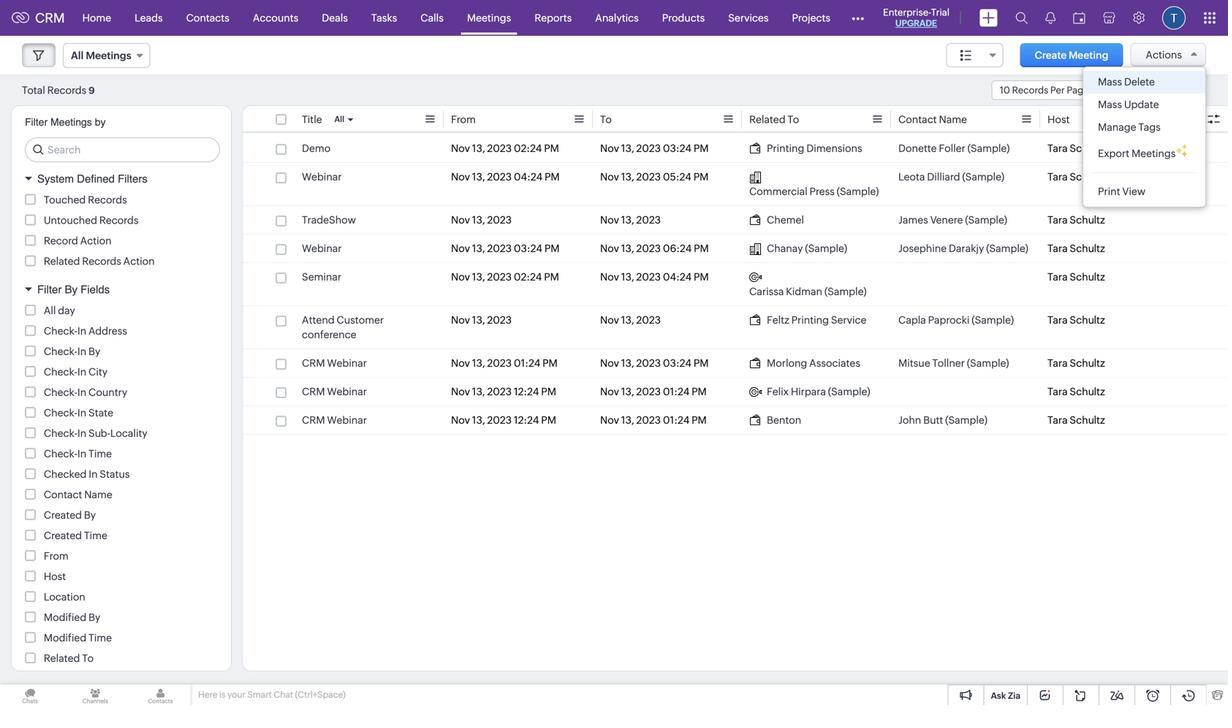 Task type: describe. For each thing, give the bounding box(es) containing it.
check-in sub-locality
[[44, 428, 147, 439]]

schultz for james venere (sample)
[[1070, 214, 1105, 226]]

crm webinar link for felix
[[302, 385, 367, 399]]

0 horizontal spatial contact
[[44, 489, 82, 501]]

time for created time
[[84, 530, 107, 542]]

nov 13, 2023 06:24 pm
[[600, 243, 709, 254]]

print view
[[1098, 186, 1146, 197]]

webinar for morlong associates
[[327, 357, 367, 369]]

per
[[1050, 85, 1065, 96]]

related records action
[[44, 255, 155, 267]]

1 vertical spatial printing
[[791, 314, 829, 326]]

in for sub-
[[77, 428, 86, 439]]

12:24 for benton
[[514, 414, 539, 426]]

accounts
[[253, 12, 298, 24]]

enterprise-
[[883, 7, 931, 18]]

tara schultz for leota dilliard (sample)
[[1048, 171, 1105, 183]]

05:24
[[663, 171, 691, 183]]

0 horizontal spatial action
[[80, 235, 112, 247]]

donette foller (sample)
[[898, 143, 1010, 154]]

5 schultz from the top
[[1070, 271, 1105, 283]]

update
[[1124, 99, 1159, 110]]

capla
[[898, 314, 926, 326]]

here is your smart chat (ctrl+space)
[[198, 690, 346, 700]]

here
[[198, 690, 217, 700]]

0 horizontal spatial contact name
[[44, 489, 112, 501]]

check-in state
[[44, 407, 113, 419]]

attend customer conference link
[[302, 313, 436, 342]]

0 vertical spatial printing
[[767, 143, 804, 154]]

benton link
[[749, 413, 801, 428]]

in for city
[[77, 366, 86, 378]]

home link
[[71, 0, 123, 35]]

search image
[[1015, 12, 1028, 24]]

check- for check-in state
[[44, 407, 77, 419]]

mass update
[[1098, 99, 1159, 110]]

manage tags
[[1098, 121, 1161, 133]]

capla paprocki (sample)
[[898, 314, 1014, 326]]

1 vertical spatial related to
[[44, 653, 94, 665]]

create menu element
[[971, 0, 1007, 35]]

crm link
[[12, 10, 65, 25]]

darakjy
[[949, 243, 984, 254]]

defined
[[77, 173, 115, 185]]

enterprise-trial upgrade
[[883, 7, 950, 28]]

in for status
[[89, 469, 98, 480]]

webinar link for nov 13, 2023 03:24 pm
[[302, 241, 342, 256]]

9 for total records 9
[[89, 85, 95, 96]]

0 vertical spatial contact name
[[898, 114, 967, 125]]

1
[[1129, 84, 1134, 96]]

service
[[831, 314, 867, 326]]

webinar for felix hirpara (sample)
[[327, 386, 367, 398]]

0 horizontal spatial from
[[44, 550, 68, 562]]

check- for check-in city
[[44, 366, 77, 378]]

(sample) for leota dilliard (sample)
[[962, 171, 1004, 183]]

0 vertical spatial related
[[749, 114, 786, 125]]

check- for check-in time
[[44, 448, 77, 460]]

nov 13, 2023 12:24 pm for benton
[[451, 414, 556, 426]]

check-in by
[[44, 346, 100, 357]]

records for 10
[[1012, 85, 1048, 96]]

all day
[[44, 305, 75, 317]]

location
[[44, 591, 85, 603]]

meetings for all meetings
[[86, 50, 131, 61]]

products link
[[650, 0, 717, 35]]

tradeshow
[[302, 214, 356, 226]]

in for country
[[77, 387, 86, 398]]

all for all day
[[44, 305, 56, 317]]

projects
[[792, 12, 830, 24]]

(sample) for donette foller (sample)
[[968, 143, 1010, 154]]

8 tara from the top
[[1048, 386, 1068, 398]]

benton
[[767, 414, 801, 426]]

donette
[[898, 143, 937, 154]]

total
[[22, 84, 45, 96]]

check- for check-in address
[[44, 325, 77, 337]]

(sample) for john butt (sample)
[[945, 414, 988, 426]]

filter for filter by fields
[[37, 283, 62, 296]]

tara schultz for mitsue tollner (sample)
[[1048, 357, 1105, 369]]

attend
[[302, 314, 335, 326]]

meeting
[[1069, 49, 1109, 61]]

crm webinar for felix
[[302, 386, 367, 398]]

02:24 for nov 13, 2023 04:24 pm
[[514, 271, 542, 283]]

leota dilliard (sample)
[[898, 171, 1004, 183]]

john butt (sample) link
[[898, 413, 988, 428]]

ask
[[991, 691, 1006, 701]]

demo link
[[302, 141, 331, 156]]

06:24
[[663, 243, 692, 254]]

create meeting button
[[1020, 43, 1123, 67]]

in for address
[[77, 325, 86, 337]]

10 records per page
[[1000, 85, 1089, 96]]

josephine darakjy (sample)
[[898, 243, 1028, 254]]

row group containing demo
[[243, 135, 1228, 435]]

03:24 for nov 13, 2023 02:24 pm
[[663, 143, 692, 154]]

check- for check-in sub-locality
[[44, 428, 77, 439]]

view
[[1122, 186, 1146, 197]]

(sample) for carissa kidman (sample)
[[824, 286, 867, 298]]

nov 13, 2023 12:24 pm for felix hirpara (sample)
[[451, 386, 556, 398]]

contacts link
[[174, 0, 241, 35]]

system defined filters
[[37, 173, 148, 185]]

0 horizontal spatial to
[[82, 653, 94, 665]]

projects link
[[780, 0, 842, 35]]

print
[[1098, 186, 1120, 197]]

(sample) for josephine darakjy (sample)
[[986, 243, 1028, 254]]

01:24 for felix hirpara (sample)
[[663, 386, 690, 398]]

josephine darakjy (sample) link
[[898, 241, 1028, 256]]

Other Modules field
[[842, 6, 874, 30]]

analytics link
[[584, 0, 650, 35]]

mitsue tollner (sample)
[[898, 357, 1009, 369]]

by for filter
[[65, 283, 77, 296]]

sub-
[[88, 428, 110, 439]]

system defined filters button
[[12, 166, 231, 192]]

crm for benton
[[302, 414, 325, 426]]

records for total
[[47, 84, 86, 96]]

leads link
[[123, 0, 174, 35]]

03:24 for nov 13, 2023 01:24 pm
[[663, 357, 692, 369]]

(sample) for capla paprocki (sample)
[[972, 314, 1014, 326]]

mitsue tollner (sample) link
[[898, 356, 1009, 371]]

profile element
[[1154, 0, 1194, 35]]

meetings right calls
[[467, 12, 511, 24]]

10 Records Per Page field
[[992, 80, 1108, 100]]

in for state
[[77, 407, 86, 419]]

0 vertical spatial nov 13, 2023 01:24 pm
[[451, 357, 558, 369]]

all meetings
[[71, 50, 131, 61]]

create menu image
[[980, 9, 998, 27]]

crm for morlong associates
[[302, 357, 325, 369]]

chats image
[[0, 685, 60, 705]]

by for modified
[[88, 612, 100, 624]]

paprocki
[[928, 314, 970, 326]]

tara schultz for john butt (sample)
[[1048, 414, 1105, 426]]

size image
[[960, 49, 972, 62]]

services
[[728, 12, 769, 24]]

5 tara schultz from the top
[[1048, 271, 1105, 283]]

morlong
[[767, 357, 807, 369]]

your
[[227, 690, 246, 700]]

page
[[1067, 85, 1089, 96]]

nov 13, 2023 01:24 pm for benton
[[600, 414, 707, 426]]

chanay
[[767, 243, 803, 254]]

feltz
[[767, 314, 789, 326]]

in for by
[[77, 346, 86, 357]]

webinar for benton
[[327, 414, 367, 426]]

butt
[[923, 414, 943, 426]]

8 tara schultz from the top
[[1048, 386, 1105, 398]]

checked
[[44, 469, 87, 480]]

calls link
[[409, 0, 455, 35]]

meetings for filter meetings by
[[50, 116, 92, 128]]

carissa kidman (sample)
[[749, 286, 867, 298]]

all for all
[[334, 115, 344, 124]]

by up city
[[88, 346, 100, 357]]

by
[[95, 116, 106, 128]]

tara for leota dilliard (sample)
[[1048, 171, 1068, 183]]

All Meetings field
[[63, 43, 150, 68]]

modified for modified time
[[44, 632, 86, 644]]

nov 13, 2023 03:24 pm for nov 13, 2023 02:24 pm
[[600, 143, 709, 154]]

title
[[302, 114, 322, 125]]

tasks
[[371, 12, 397, 24]]

1 horizontal spatial contact
[[898, 114, 937, 125]]

commercial press (sample)
[[749, 186, 879, 197]]

mass for mass update
[[1098, 99, 1122, 110]]

dilliard
[[927, 171, 960, 183]]

printing dimensions link
[[749, 141, 862, 156]]

01:24 for benton
[[663, 414, 690, 426]]

status
[[100, 469, 130, 480]]

(ctrl+space)
[[295, 690, 346, 700]]

(sample) for commercial press (sample)
[[837, 186, 879, 197]]

channels image
[[65, 685, 125, 705]]

12:24 for felix hirpara (sample)
[[514, 386, 539, 398]]

products
[[662, 12, 705, 24]]

0 horizontal spatial host
[[44, 571, 66, 583]]

check-in address
[[44, 325, 127, 337]]



Task type: vqa. For each thing, say whether or not it's contained in the screenshot.


Task type: locate. For each thing, give the bounding box(es) containing it.
seminar link
[[302, 270, 341, 284]]

(sample) inside john butt (sample) link
[[945, 414, 988, 426]]

(sample) right press
[[837, 186, 879, 197]]

mass delete
[[1098, 76, 1155, 88]]

7 schultz from the top
[[1070, 357, 1105, 369]]

1 mass from the top
[[1098, 76, 1122, 88]]

2 nov 13, 2023 12:24 pm from the top
[[451, 414, 556, 426]]

1 crm webinar link from the top
[[302, 356, 367, 371]]

day
[[58, 305, 75, 317]]

2 vertical spatial 03:24
[[663, 357, 692, 369]]

1 vertical spatial crm webinar
[[302, 386, 367, 398]]

created for created by
[[44, 510, 82, 521]]

records up fields
[[82, 255, 121, 267]]

accounts link
[[241, 0, 310, 35]]

1 created from the top
[[44, 510, 82, 521]]

2 vertical spatial related
[[44, 653, 80, 665]]

related to
[[749, 114, 799, 125], [44, 653, 94, 665]]

all inside "field"
[[71, 50, 84, 61]]

signals element
[[1037, 0, 1064, 36]]

filter inside dropdown button
[[37, 283, 62, 296]]

commercial press (sample) link
[[749, 170, 884, 199]]

name up "foller"
[[939, 114, 967, 125]]

carissa
[[749, 286, 784, 298]]

(sample) right dilliard at the right
[[962, 171, 1004, 183]]

2 modified from the top
[[44, 632, 86, 644]]

0 vertical spatial filter
[[25, 116, 48, 128]]

9 tara schultz from the top
[[1048, 414, 1105, 426]]

host down per
[[1048, 114, 1070, 125]]

created by
[[44, 510, 96, 521]]

1 vertical spatial from
[[44, 550, 68, 562]]

1 02:24 from the top
[[514, 143, 542, 154]]

modified
[[44, 612, 86, 624], [44, 632, 86, 644]]

created down created by
[[44, 530, 82, 542]]

(sample) right "tollner"
[[967, 357, 1009, 369]]

1 vertical spatial modified
[[44, 632, 86, 644]]

2 nov 13, 2023 02:24 pm from the top
[[451, 271, 559, 283]]

12:24
[[514, 386, 539, 398], [514, 414, 539, 426]]

(sample) down associates on the bottom right of the page
[[828, 386, 870, 398]]

(sample) inside chanay (sample) link
[[805, 243, 847, 254]]

mitsue
[[898, 357, 930, 369]]

2 mass from the top
[[1098, 99, 1122, 110]]

(sample) right paprocki
[[972, 314, 1014, 326]]

related to up "printing dimensions" link
[[749, 114, 799, 125]]

crm webinar for morlong
[[302, 357, 367, 369]]

felix
[[767, 386, 789, 398]]

0 vertical spatial 12:24
[[514, 386, 539, 398]]

(sample) inside commercial press (sample) link
[[837, 186, 879, 197]]

nov 13, 2023 02:24 pm for nov 13, 2023 04:24 pm
[[451, 271, 559, 283]]

4 schultz from the top
[[1070, 243, 1105, 254]]

2 vertical spatial crm webinar link
[[302, 413, 367, 428]]

in left sub- on the bottom left
[[77, 428, 86, 439]]

services link
[[717, 0, 780, 35]]

0 vertical spatial name
[[939, 114, 967, 125]]

1 horizontal spatial from
[[451, 114, 476, 125]]

in down check-in address
[[77, 346, 86, 357]]

1 vertical spatial time
[[84, 530, 107, 542]]

0 vertical spatial from
[[451, 114, 476, 125]]

4 tara schultz from the top
[[1048, 243, 1105, 254]]

1 horizontal spatial nov 13, 2023 04:24 pm
[[600, 271, 709, 283]]

nov 13, 2023 01:24 pm
[[451, 357, 558, 369], [600, 386, 707, 398], [600, 414, 707, 426]]

(sample) inside the donette foller (sample) link
[[968, 143, 1010, 154]]

meetings down tags
[[1132, 148, 1176, 159]]

1 horizontal spatial name
[[939, 114, 967, 125]]

7 check- from the top
[[44, 448, 77, 460]]

checked in status
[[44, 469, 130, 480]]

meetings left by at the top of the page
[[50, 116, 92, 128]]

crm for felix hirpara (sample)
[[302, 386, 325, 398]]

contacts image
[[130, 685, 190, 705]]

records down touched records
[[99, 215, 138, 226]]

0 horizontal spatial 04:24
[[514, 171, 543, 183]]

address
[[88, 325, 127, 337]]

1 vertical spatial contact name
[[44, 489, 112, 501]]

1 nov 13, 2023 12:24 pm from the top
[[451, 386, 556, 398]]

1 tara from the top
[[1048, 143, 1068, 154]]

morlong associates
[[767, 357, 860, 369]]

1 vertical spatial action
[[123, 255, 155, 267]]

2 webinar link from the top
[[302, 241, 342, 256]]

by up created time
[[84, 510, 96, 521]]

schultz for mitsue tollner (sample)
[[1070, 357, 1105, 369]]

0 vertical spatial action
[[80, 235, 112, 247]]

(sample) for mitsue tollner (sample)
[[967, 357, 1009, 369]]

james
[[898, 214, 928, 226]]

1 - 9
[[1129, 84, 1149, 96]]

mass left 1
[[1098, 76, 1122, 88]]

check- down check-in city
[[44, 387, 77, 398]]

by for created
[[84, 510, 96, 521]]

01:24
[[514, 357, 540, 369], [663, 386, 690, 398], [663, 414, 690, 426]]

9 inside total records 9
[[89, 85, 95, 96]]

by up modified time
[[88, 612, 100, 624]]

0 vertical spatial crm webinar link
[[302, 356, 367, 371]]

all left day
[[44, 305, 56, 317]]

meetings for export meetings
[[1132, 148, 1176, 159]]

in left the state at the bottom left
[[77, 407, 86, 419]]

6 tara schultz from the top
[[1048, 314, 1105, 326]]

contact up donette
[[898, 114, 937, 125]]

export meetings
[[1098, 148, 1176, 159]]

2 vertical spatial time
[[88, 632, 112, 644]]

navigation
[[1156, 80, 1206, 101]]

0 vertical spatial nov 13, 2023 03:24 pm
[[600, 143, 709, 154]]

contact name up created by
[[44, 489, 112, 501]]

(sample) for james venere (sample)
[[965, 214, 1007, 226]]

all
[[71, 50, 84, 61], [334, 115, 344, 124], [44, 305, 56, 317]]

time down sub- on the bottom left
[[88, 448, 112, 460]]

4 tara from the top
[[1048, 243, 1068, 254]]

nov 13, 2023 05:24 pm
[[600, 171, 709, 183]]

webinar link up seminar
[[302, 241, 342, 256]]

time down created by
[[84, 530, 107, 542]]

0 vertical spatial nov 13, 2023 04:24 pm
[[451, 171, 560, 183]]

all up total records 9 at left top
[[71, 50, 84, 61]]

check- down check-in by
[[44, 366, 77, 378]]

6 tara from the top
[[1048, 314, 1068, 326]]

meetings inside "field"
[[86, 50, 131, 61]]

0 horizontal spatial nov 13, 2023 04:24 pm
[[451, 171, 560, 183]]

(sample) inside james venere (sample) 'link'
[[965, 214, 1007, 226]]

james venere (sample) link
[[898, 213, 1007, 227]]

0 vertical spatial created
[[44, 510, 82, 521]]

records for related
[[82, 255, 121, 267]]

leota dilliard (sample) link
[[898, 170, 1004, 184]]

2 horizontal spatial to
[[788, 114, 799, 125]]

feltz printing service
[[767, 314, 867, 326]]

tara schultz for donette foller (sample)
[[1048, 143, 1105, 154]]

schultz for john butt (sample)
[[1070, 414, 1105, 426]]

check-in city
[[44, 366, 108, 378]]

1 vertical spatial filter
[[37, 283, 62, 296]]

in for time
[[77, 448, 86, 460]]

-
[[1136, 84, 1140, 96]]

calendar image
[[1073, 12, 1086, 24]]

state
[[88, 407, 113, 419]]

filter up all day
[[37, 283, 62, 296]]

check- down check-in country
[[44, 407, 77, 419]]

host up location
[[44, 571, 66, 583]]

0 vertical spatial crm webinar
[[302, 357, 367, 369]]

trial
[[931, 7, 950, 18]]

1 horizontal spatial contact name
[[898, 114, 967, 125]]

(sample) right "foller"
[[968, 143, 1010, 154]]

untouched records
[[44, 215, 138, 226]]

filters
[[118, 173, 148, 185]]

1 horizontal spatial all
[[71, 50, 84, 61]]

in left city
[[77, 366, 86, 378]]

by up day
[[65, 283, 77, 296]]

0 vertical spatial 01:24
[[514, 357, 540, 369]]

mass up manage on the top right
[[1098, 99, 1122, 110]]

ask zia
[[991, 691, 1021, 701]]

city
[[88, 366, 108, 378]]

tara schultz for josephine darakjy (sample)
[[1048, 243, 1105, 254]]

contact down checked
[[44, 489, 82, 501]]

records for touched
[[88, 194, 127, 206]]

mass for mass delete
[[1098, 76, 1122, 88]]

(sample) right butt
[[945, 414, 988, 426]]

to
[[600, 114, 612, 125], [788, 114, 799, 125], [82, 653, 94, 665]]

2 schultz from the top
[[1070, 171, 1105, 183]]

0 vertical spatial time
[[88, 448, 112, 460]]

1 vertical spatial 12:24
[[514, 414, 539, 426]]

7 tara schultz from the top
[[1048, 357, 1105, 369]]

1 vertical spatial 04:24
[[663, 271, 692, 283]]

9 right -
[[1142, 84, 1149, 96]]

1 webinar link from the top
[[302, 170, 342, 184]]

1 vertical spatial nov 13, 2023 03:24 pm
[[451, 243, 560, 254]]

1 vertical spatial all
[[334, 115, 344, 124]]

action up filter by fields dropdown button
[[123, 255, 155, 267]]

in up check-in state
[[77, 387, 86, 398]]

0 horizontal spatial related to
[[44, 653, 94, 665]]

modified down location
[[44, 612, 86, 624]]

(sample) inside mitsue tollner (sample) link
[[967, 357, 1009, 369]]

host
[[1048, 114, 1070, 125], [44, 571, 66, 583]]

9 schultz from the top
[[1070, 414, 1105, 426]]

(sample) inside josephine darakjy (sample) link
[[986, 243, 1028, 254]]

filter down total
[[25, 116, 48, 128]]

chat
[[274, 690, 293, 700]]

1 horizontal spatial 9
[[1142, 84, 1149, 96]]

printing down carissa kidman (sample)
[[791, 314, 829, 326]]

fields
[[81, 283, 110, 296]]

profile image
[[1162, 6, 1186, 30]]

3 tara from the top
[[1048, 214, 1068, 226]]

check- up checked
[[44, 448, 77, 460]]

in up "checked in status"
[[77, 448, 86, 460]]

1 vertical spatial mass
[[1098, 99, 1122, 110]]

records
[[47, 84, 86, 96], [1012, 85, 1048, 96], [88, 194, 127, 206], [99, 215, 138, 226], [82, 255, 121, 267]]

1 vertical spatial nov 13, 2023 02:24 pm
[[451, 271, 559, 283]]

records inside field
[[1012, 85, 1048, 96]]

josephine
[[898, 243, 947, 254]]

manage tags link
[[1083, 116, 1206, 139]]

0 horizontal spatial 9
[[89, 85, 95, 96]]

0 vertical spatial all
[[71, 50, 84, 61]]

schultz for josephine darakjy (sample)
[[1070, 243, 1105, 254]]

schultz for donette foller (sample)
[[1070, 143, 1105, 154]]

demo
[[302, 143, 331, 154]]

2 crm webinar from the top
[[302, 386, 367, 398]]

1 vertical spatial name
[[84, 489, 112, 501]]

printing
[[767, 143, 804, 154], [791, 314, 829, 326]]

related down record
[[44, 255, 80, 267]]

customer
[[337, 314, 384, 326]]

row group
[[243, 135, 1228, 435]]

by inside dropdown button
[[65, 283, 77, 296]]

2 tara schultz from the top
[[1048, 171, 1105, 183]]

3 crm webinar link from the top
[[302, 413, 367, 428]]

check- up check-in time
[[44, 428, 77, 439]]

smart
[[247, 690, 272, 700]]

1 horizontal spatial host
[[1048, 114, 1070, 125]]

records right 10 on the top
[[1012, 85, 1048, 96]]

records for untouched
[[99, 215, 138, 226]]

search element
[[1007, 0, 1037, 36]]

tasks link
[[360, 0, 409, 35]]

1 vertical spatial 02:24
[[514, 271, 542, 283]]

tara for james venere (sample)
[[1048, 214, 1068, 226]]

1 vertical spatial 01:24
[[663, 386, 690, 398]]

0 horizontal spatial all
[[44, 305, 56, 317]]

filter for filter meetings by
[[25, 116, 48, 128]]

nov 13, 2023 02:24 pm for nov 13, 2023 03:24 pm
[[451, 143, 559, 154]]

modified by
[[44, 612, 100, 624]]

1 vertical spatial nov 13, 2023 01:24 pm
[[600, 386, 707, 398]]

system
[[37, 173, 74, 185]]

printing dimensions
[[767, 143, 862, 154]]

time down modified by
[[88, 632, 112, 644]]

in left status
[[89, 469, 98, 480]]

04:24
[[514, 171, 543, 183], [663, 271, 692, 283]]

6 schultz from the top
[[1070, 314, 1105, 326]]

2 check- from the top
[[44, 346, 77, 357]]

Search text field
[[26, 138, 219, 162]]

1 horizontal spatial 04:24
[[663, 271, 692, 283]]

0 vertical spatial host
[[1048, 114, 1070, 125]]

1 tara schultz from the top
[[1048, 143, 1105, 154]]

1 vertical spatial host
[[44, 571, 66, 583]]

leota
[[898, 171, 925, 183]]

filter by fields button
[[12, 277, 231, 303]]

printing up commercial
[[767, 143, 804, 154]]

records down defined
[[88, 194, 127, 206]]

6 check- from the top
[[44, 428, 77, 439]]

time for modified time
[[88, 632, 112, 644]]

(sample) right darakjy
[[986, 243, 1028, 254]]

created for created time
[[44, 530, 82, 542]]

capla paprocki (sample) link
[[898, 313, 1014, 328]]

nov 13, 2023 01:24 pm for felix hirpara (sample)
[[600, 386, 707, 398]]

0 vertical spatial 03:24
[[663, 143, 692, 154]]

0 vertical spatial 02:24
[[514, 143, 542, 154]]

nov 13, 2023 03:24 pm for nov 13, 2023 01:24 pm
[[600, 357, 709, 369]]

webinar link for nov 13, 2023 04:24 pm
[[302, 170, 342, 184]]

records up the filter meetings by
[[47, 84, 86, 96]]

3 schultz from the top
[[1070, 214, 1105, 226]]

created time
[[44, 530, 107, 542]]

9 tara from the top
[[1048, 414, 1068, 426]]

tara schultz for capla paprocki (sample)
[[1048, 314, 1105, 326]]

03:24
[[663, 143, 692, 154], [514, 243, 542, 254], [663, 357, 692, 369]]

nov 13, 2023 12:24 pm
[[451, 386, 556, 398], [451, 414, 556, 426]]

2 vertical spatial crm webinar
[[302, 414, 367, 426]]

1 vertical spatial nov 13, 2023 12:24 pm
[[451, 414, 556, 426]]

created up created time
[[44, 510, 82, 521]]

(sample) up darakjy
[[965, 214, 1007, 226]]

webinar link down demo link
[[302, 170, 342, 184]]

1 vertical spatial webinar link
[[302, 241, 342, 256]]

reports
[[535, 12, 572, 24]]

contact
[[898, 114, 937, 125], [44, 489, 82, 501]]

create
[[1035, 49, 1067, 61]]

by
[[65, 283, 77, 296], [88, 346, 100, 357], [84, 510, 96, 521], [88, 612, 100, 624]]

filter meetings by
[[25, 116, 106, 128]]

contact name up donette
[[898, 114, 967, 125]]

1 vertical spatial 03:24
[[514, 243, 542, 254]]

1 12:24 from the top
[[514, 386, 539, 398]]

schultz for leota dilliard (sample)
[[1070, 171, 1105, 183]]

(sample) inside the felix hirpara (sample) link
[[828, 386, 870, 398]]

0 vertical spatial webinar link
[[302, 170, 342, 184]]

1 nov 13, 2023 02:24 pm from the top
[[451, 143, 559, 154]]

2 horizontal spatial all
[[334, 115, 344, 124]]

webinar
[[302, 171, 342, 183], [302, 243, 342, 254], [327, 357, 367, 369], [327, 386, 367, 398], [327, 414, 367, 426]]

(sample) inside capla paprocki (sample) link
[[972, 314, 1014, 326]]

1 crm webinar from the top
[[302, 357, 367, 369]]

related up "printing dimensions" link
[[749, 114, 786, 125]]

tara schultz for james venere (sample)
[[1048, 214, 1105, 226]]

(sample) inside the leota dilliard (sample) link
[[962, 171, 1004, 183]]

2 02:24 from the top
[[514, 271, 542, 283]]

9 down all meetings
[[89, 85, 95, 96]]

0 vertical spatial contact
[[898, 114, 937, 125]]

(sample) up service
[[824, 286, 867, 298]]

modified for modified by
[[44, 612, 86, 624]]

02:24 for nov 13, 2023 03:24 pm
[[514, 143, 542, 154]]

None field
[[946, 43, 1003, 67]]

nov 13, 2023 02:24 pm
[[451, 143, 559, 154], [451, 271, 559, 283]]

in up check-in by
[[77, 325, 86, 337]]

check- for check-in country
[[44, 387, 77, 398]]

0 horizontal spatial name
[[84, 489, 112, 501]]

related to down modified time
[[44, 653, 94, 665]]

1 vertical spatial nov 13, 2023 04:24 pm
[[600, 271, 709, 283]]

1 vertical spatial created
[[44, 530, 82, 542]]

press
[[810, 186, 835, 197]]

signals image
[[1045, 12, 1056, 24]]

02:24
[[514, 143, 542, 154], [514, 271, 542, 283]]

1 horizontal spatial action
[[123, 255, 155, 267]]

9
[[1142, 84, 1149, 96], [89, 85, 95, 96]]

1 schultz from the top
[[1070, 143, 1105, 154]]

4 check- from the top
[[44, 387, 77, 398]]

meetings down the home
[[86, 50, 131, 61]]

total records 9
[[22, 84, 95, 96]]

associates
[[809, 357, 860, 369]]

check- up check-in city
[[44, 346, 77, 357]]

1 vertical spatial crm webinar link
[[302, 385, 367, 399]]

modified down modified by
[[44, 632, 86, 644]]

related down modified time
[[44, 653, 80, 665]]

2 vertical spatial all
[[44, 305, 56, 317]]

2 12:24 from the top
[[514, 414, 539, 426]]

2 vertical spatial nov 13, 2023 01:24 pm
[[600, 414, 707, 426]]

3 tara schultz from the top
[[1048, 214, 1105, 226]]

foller
[[939, 143, 966, 154]]

9 for 1 - 9
[[1142, 84, 1149, 96]]

0 vertical spatial modified
[[44, 612, 86, 624]]

deals
[[322, 12, 348, 24]]

0 vertical spatial mass
[[1098, 76, 1122, 88]]

1 vertical spatial contact
[[44, 489, 82, 501]]

check- down all day
[[44, 325, 77, 337]]

0 vertical spatial nov 13, 2023 02:24 pm
[[451, 143, 559, 154]]

tara for capla paprocki (sample)
[[1048, 314, 1068, 326]]

8 schultz from the top
[[1070, 386, 1105, 398]]

1 horizontal spatial related to
[[749, 114, 799, 125]]

2 tara from the top
[[1048, 171, 1068, 183]]

chemel
[[767, 214, 804, 226]]

carissa kidman (sample) link
[[749, 270, 884, 299]]

tara for john butt (sample)
[[1048, 414, 1068, 426]]

crm
[[35, 10, 65, 25], [302, 357, 325, 369], [302, 386, 325, 398], [302, 414, 325, 426]]

0 vertical spatial nov 13, 2023 12:24 pm
[[451, 386, 556, 398]]

reports link
[[523, 0, 584, 35]]

7 tara from the top
[[1048, 357, 1068, 369]]

1 check- from the top
[[44, 325, 77, 337]]

(sample) up carissa kidman (sample) link
[[805, 243, 847, 254]]

filter
[[25, 116, 48, 128], [37, 283, 62, 296]]

5 tara from the top
[[1048, 271, 1068, 283]]

0 vertical spatial 04:24
[[514, 171, 543, 183]]

touched
[[44, 194, 86, 206]]

all for all meetings
[[71, 50, 84, 61]]

1 horizontal spatial to
[[600, 114, 612, 125]]

tara for josephine darakjy (sample)
[[1048, 243, 1068, 254]]

donette foller (sample) link
[[898, 141, 1010, 156]]

(sample) inside carissa kidman (sample) link
[[824, 286, 867, 298]]

(sample) for felix hirpara (sample)
[[828, 386, 870, 398]]

3 check- from the top
[[44, 366, 77, 378]]

1 modified from the top
[[44, 612, 86, 624]]

0 vertical spatial related to
[[749, 114, 799, 125]]

2 crm webinar link from the top
[[302, 385, 367, 399]]

check-in time
[[44, 448, 112, 460]]

mass update link
[[1083, 94, 1206, 116]]

create meeting
[[1035, 49, 1109, 61]]

2 created from the top
[[44, 530, 82, 542]]

1 vertical spatial related
[[44, 255, 80, 267]]

check- for check-in by
[[44, 346, 77, 357]]

tara for mitsue tollner (sample)
[[1048, 357, 1068, 369]]

2 vertical spatial 01:24
[[663, 414, 690, 426]]

schultz for capla paprocki (sample)
[[1070, 314, 1105, 326]]

tara
[[1048, 143, 1068, 154], [1048, 171, 1068, 183], [1048, 214, 1068, 226], [1048, 243, 1068, 254], [1048, 271, 1068, 283], [1048, 314, 1068, 326], [1048, 357, 1068, 369], [1048, 386, 1068, 398], [1048, 414, 1068, 426]]

action up the related records action
[[80, 235, 112, 247]]

2 vertical spatial nov 13, 2023 03:24 pm
[[600, 357, 709, 369]]

name down "checked in status"
[[84, 489, 112, 501]]

tara for donette foller (sample)
[[1048, 143, 1068, 154]]

crm webinar link for morlong
[[302, 356, 367, 371]]

all right title
[[334, 115, 344, 124]]

3 crm webinar from the top
[[302, 414, 367, 426]]

5 check- from the top
[[44, 407, 77, 419]]



